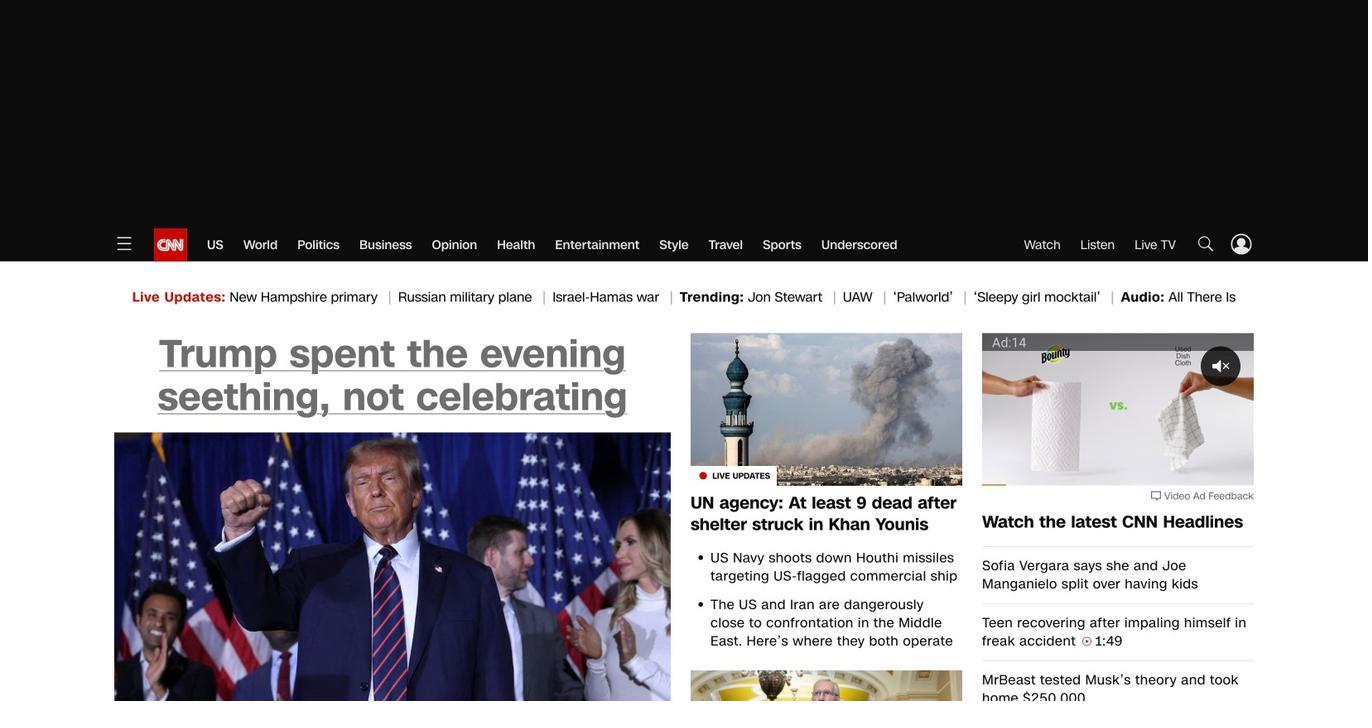 Task type: locate. For each thing, give the bounding box(es) containing it.
user avatar image
[[1230, 232, 1254, 257]]



Task type: describe. For each thing, give the bounding box(es) containing it.
open menu icon image
[[114, 234, 134, 254]]

search icon image
[[1196, 234, 1216, 254]]

u.s. senate minority leader mitch mcconnell (r-ky) speaks during the weekly republican caucus lunch press conference at the u.s. capitol building in washington, u.s., january 23, 2024. reuters/amanda andrade-rhoades image
[[691, 671, 963, 702]]

a picture taken from rafah shows smoke billowing over khan yunis in the southern gaza strip during israeli bombardment on january 24, 2024, amid ongoing battles between israel and the palestinian militant group hamas. (photo by afp) (photo by -/afp via getty images) image
[[691, 333, 963, 486]]

video player region
[[983, 333, 1254, 486]]

republican presidential candidate and former u.s. president donald trump gestures during his new hampshire presidential primary election night watch party, in nashua, new hampshire, u.s., january 23, 2024. reuters/mike segar image
[[114, 433, 671, 702]]



Task type: vqa. For each thing, say whether or not it's contained in the screenshot.
A picture taken from Rafah shows smoke billowing over Khan Yunis in the southern Gaza Strip during Israeli bombardment on January 24, 2024, amid ongoing battles between Israel and the Palestinian militant group Hamas. (Photo by AFP) (Photo by -/AFP via Getty Images)
yes



